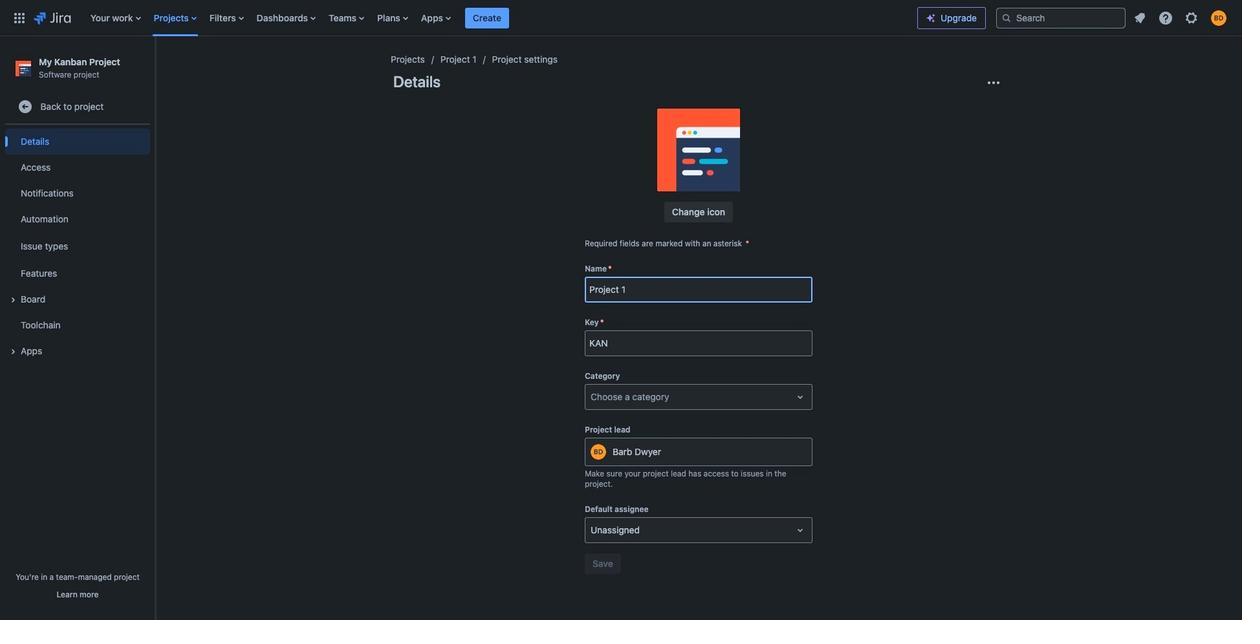 Task type: vqa. For each thing, say whether or not it's contained in the screenshot.
NOTIFICATIONS image
yes



Task type: describe. For each thing, give the bounding box(es) containing it.
1 horizontal spatial list
[[1128, 6, 1235, 29]]

appswitcher icon image
[[12, 10, 27, 26]]

search image
[[1002, 13, 1012, 23]]

sidebar navigation image
[[141, 52, 170, 78]]

group inside sidebar element
[[5, 125, 150, 368]]

your profile and settings image
[[1211, 10, 1227, 26]]

more options image
[[986, 75, 1002, 91]]

primary element
[[8, 0, 917, 36]]

sidebar element
[[0, 36, 155, 621]]

expand image
[[5, 293, 21, 308]]



Task type: locate. For each thing, give the bounding box(es) containing it.
Search field
[[996, 7, 1126, 28]]

None text field
[[591, 391, 593, 404]]

notifications image
[[1132, 10, 1148, 26]]

expand image
[[5, 344, 21, 360]]

None field
[[586, 278, 812, 302], [586, 332, 812, 355], [586, 278, 812, 302], [586, 332, 812, 355]]

project avatar image
[[657, 109, 740, 192]]

banner
[[0, 0, 1242, 36]]

list
[[84, 0, 917, 36], [1128, 6, 1235, 29]]

None search field
[[996, 7, 1126, 28]]

settings image
[[1184, 10, 1200, 26]]

jira image
[[34, 10, 71, 26], [34, 10, 71, 26]]

help image
[[1158, 10, 1174, 26]]

0 horizontal spatial list
[[84, 0, 917, 36]]

None text field
[[591, 524, 593, 537]]

group
[[5, 125, 150, 368]]

list item
[[465, 0, 509, 36]]

open image
[[793, 390, 808, 405]]

open image
[[793, 523, 808, 538]]



